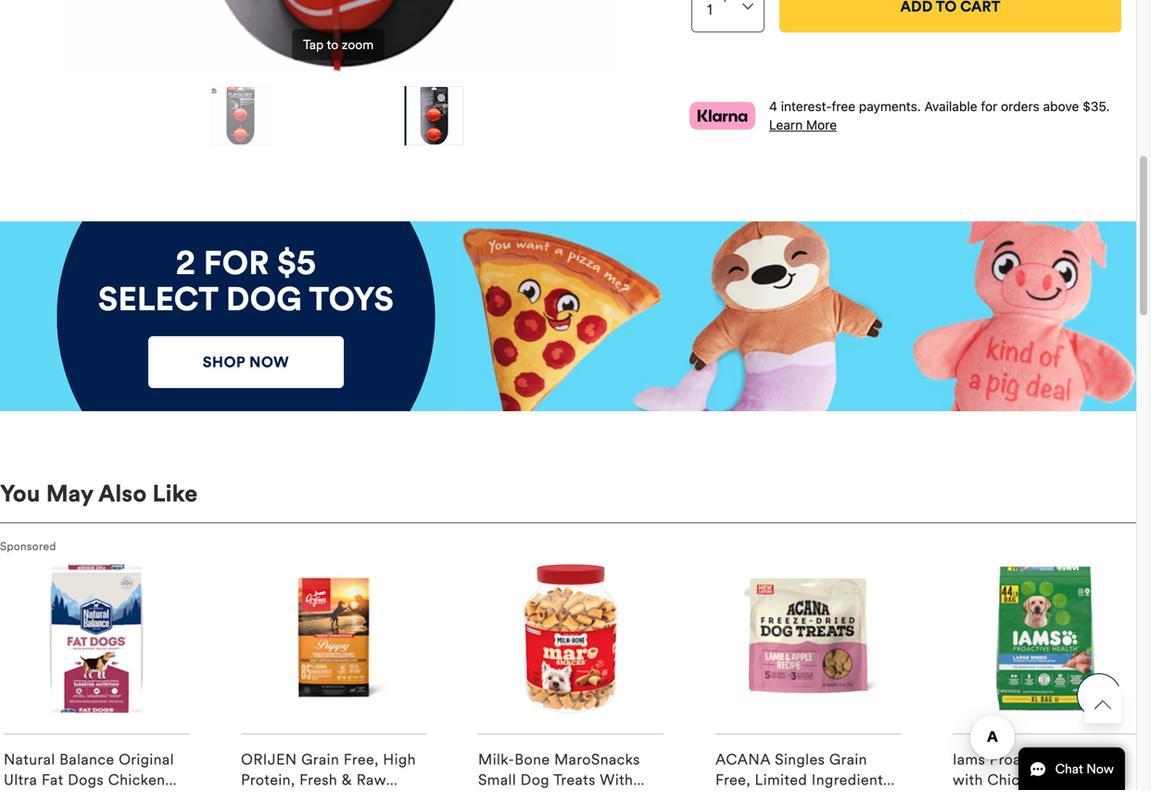 Task type: vqa. For each thing, say whether or not it's contained in the screenshot.
Last Name TEXT BOX
no



Task type: describe. For each thing, give the bounding box(es) containing it.
learn more button
[[769, 117, 837, 133]]

payments.
[[859, 99, 921, 114]]

also
[[98, 480, 147, 509]]

learn
[[769, 117, 803, 133]]

osm klarna title image
[[690, 102, 756, 130]]

shop now
[[203, 353, 289, 372]]

may
[[46, 480, 93, 509]]

you
[[0, 480, 40, 509]]

2 for $5 select dog toys
[[98, 243, 394, 319]]

like
[[152, 480, 198, 509]]

sponsored
[[0, 540, 56, 554]]

available
[[925, 99, 977, 114]]

icon carat down image
[[742, 3, 753, 10]]

zoom
[[342, 37, 374, 53]]

$35.
[[1083, 99, 1110, 114]]

2
[[176, 243, 196, 283]]

4 interest-free payments. available for orders above $35. learn more
[[769, 99, 1110, 133]]

above
[[1043, 99, 1079, 114]]

styled arrow button link
[[1084, 687, 1121, 724]]

$5
[[277, 243, 316, 283]]

for
[[981, 99, 998, 114]]

4
[[769, 99, 777, 114]]

button arrow next 2 button
[[1077, 674, 1121, 718]]

playology beef peanut butter squeaky chew ball dog toy, small, pack of 2 - thumbnail-2 image
[[405, 86, 463, 146]]



Task type: locate. For each thing, give the bounding box(es) containing it.
shop now link
[[148, 337, 344, 388]]

free
[[832, 99, 855, 114]]

now
[[249, 353, 289, 372]]

tap
[[303, 37, 324, 53]]

scroll to top image
[[1095, 697, 1111, 714]]

to
[[327, 37, 338, 53]]

shop
[[203, 353, 245, 372]]

more
[[806, 117, 837, 133]]

playology beef peanut butter squeaky chew ball dog toy, small, pack of 2 - carousel image #2 image
[[44, 0, 633, 72]]

tap to zoom button
[[292, 29, 385, 60]]

select
[[98, 280, 218, 319]]

button arrow next 2 image
[[1094, 687, 1105, 705]]

toys
[[309, 280, 394, 319]]

dog
[[226, 280, 302, 319]]

for
[[204, 243, 269, 283]]

tap to zoom
[[303, 37, 374, 53]]

playology beef peanut butter squeaky chew ball dog toy, small, pack of 2 - thumbnail-1 image
[[212, 86, 269, 146]]

interest-
[[781, 99, 832, 114]]

you may also like
[[0, 480, 198, 509]]

orders
[[1001, 99, 1040, 114]]



